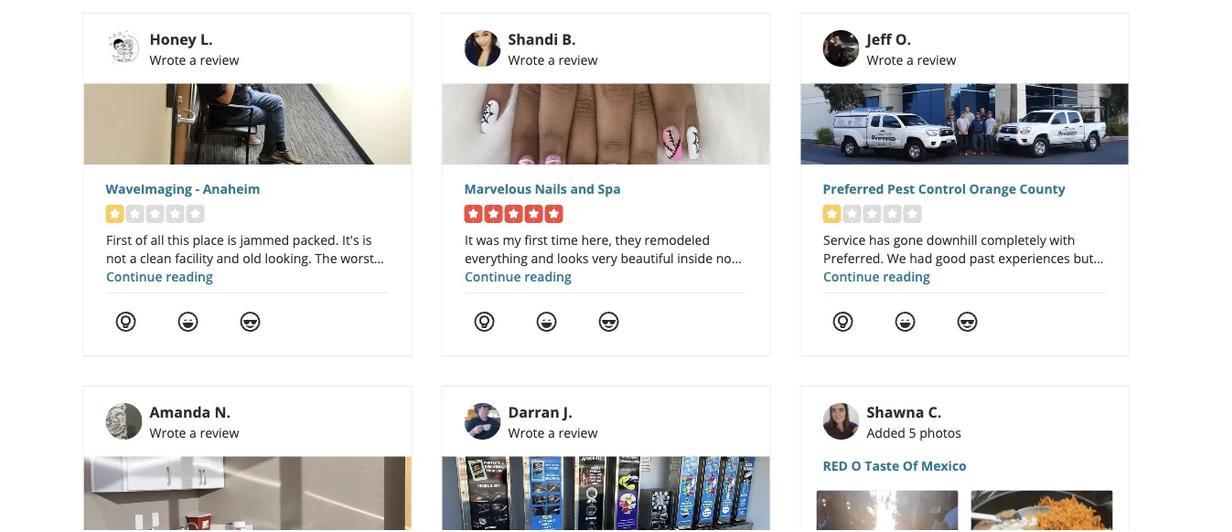 Task type: locate. For each thing, give the bounding box(es) containing it.
24 funny v2 image
[[536, 311, 558, 333], [894, 311, 916, 333]]

wrote inside honey l. wrote a review
[[150, 51, 186, 68]]

amanda n. link
[[150, 403, 231, 422]]

1 24 cool v2 image from the left
[[239, 311, 261, 333]]

reading up 24 funny v2 image
[[165, 268, 212, 285]]

24 cool v2 image for jeff o.
[[957, 311, 979, 333]]

preferred pest control orange county
[[823, 180, 1066, 197]]

a inside honey l. wrote a review
[[189, 51, 197, 68]]

c.
[[928, 403, 942, 422]]

a for l.
[[189, 51, 197, 68]]

a down shandi b. "link"
[[548, 51, 555, 68]]

wrote inside jeff o. wrote a review
[[867, 51, 904, 68]]

photo of amanda n. image
[[106, 404, 142, 440]]

1 star rating image down preferred
[[823, 205, 922, 223]]

0 horizontal spatial open photo lightbox image
[[817, 491, 958, 532]]

1 horizontal spatial 24 useful v2 image
[[474, 311, 495, 333]]

a for b.
[[548, 51, 555, 68]]

1 continue from the left
[[106, 268, 162, 285]]

continue reading button down preferred
[[823, 268, 930, 285]]

3 continue reading from the left
[[823, 268, 930, 285]]

open photo lightbox image down "red o taste of mexico" link
[[971, 491, 1113, 532]]

2 24 cool v2 image from the left
[[957, 311, 979, 333]]

1 horizontal spatial continue reading
[[464, 268, 571, 285]]

preferred
[[823, 180, 884, 197]]

0 horizontal spatial 1 star rating image
[[106, 205, 205, 223]]

2 horizontal spatial continue reading
[[823, 268, 930, 285]]

shandi
[[508, 29, 558, 49]]

0 horizontal spatial 24 useful v2 image
[[115, 311, 137, 333]]

1 reading from the left
[[165, 268, 212, 285]]

pest
[[888, 180, 915, 197]]

a inside shandi b. wrote a review
[[548, 51, 555, 68]]

continue reading button up 24 funny v2 image
[[106, 268, 212, 285]]

reading for l.
[[165, 268, 212, 285]]

2 24 funny v2 image from the left
[[894, 311, 916, 333]]

continue down preferred
[[823, 268, 879, 285]]

preferred pest control orange county link
[[823, 179, 1107, 198]]

a
[[189, 51, 197, 68], [548, 51, 555, 68], [907, 51, 914, 68], [189, 424, 197, 441], [548, 424, 555, 441]]

a for n.
[[189, 424, 197, 441]]

reading down 5 star rating image
[[524, 268, 571, 285]]

wrote down the 'darran'
[[508, 424, 545, 441]]

1 open photo lightbox image from the left
[[817, 491, 958, 532]]

24 funny v2 image for b.
[[536, 311, 558, 333]]

open photo lightbox image
[[817, 491, 958, 532], [971, 491, 1113, 532]]

24 cool v2 image
[[239, 311, 261, 333], [957, 311, 979, 333]]

continue
[[106, 268, 162, 285], [464, 268, 521, 285], [823, 268, 879, 285]]

jeff o. wrote a review
[[867, 29, 957, 68]]

review for b.
[[559, 51, 598, 68]]

county
[[1020, 180, 1066, 197]]

0 horizontal spatial continue reading
[[106, 268, 212, 285]]

continue for shandi
[[464, 268, 521, 285]]

2 horizontal spatial continue reading button
[[823, 268, 930, 285]]

continue reading button for shandi
[[464, 268, 571, 285]]

2 continue reading from the left
[[464, 268, 571, 285]]

24 funny v2 image
[[177, 311, 199, 333]]

a for j.
[[548, 424, 555, 441]]

review for o.
[[917, 51, 957, 68]]

review for j.
[[559, 424, 598, 441]]

a down honey l. link
[[189, 51, 197, 68]]

wrote down shandi
[[508, 51, 545, 68]]

review inside honey l. wrote a review
[[200, 51, 239, 68]]

a down darran j. link on the bottom left
[[548, 424, 555, 441]]

2 1 star rating image from the left
[[823, 205, 922, 223]]

continue down 5 star rating image
[[464, 268, 521, 285]]

1 continue reading button from the left
[[106, 268, 212, 285]]

wrote inside shandi b. wrote a review
[[508, 51, 545, 68]]

marvelous nails and spa link
[[464, 179, 748, 198]]

wrote down jeff o. 'link'
[[867, 51, 904, 68]]

0 horizontal spatial continue
[[106, 268, 162, 285]]

24 cool v2 image for honey l.
[[239, 311, 261, 333]]

anaheim
[[203, 180, 260, 197]]

3 reading from the left
[[883, 268, 930, 285]]

1 horizontal spatial 24 cool v2 image
[[957, 311, 979, 333]]

2 continue from the left
[[464, 268, 521, 285]]

a down o.
[[907, 51, 914, 68]]

1 continue reading from the left
[[106, 268, 212, 285]]

2 open photo lightbox image from the left
[[971, 491, 1113, 532]]

reading
[[165, 268, 212, 285], [524, 268, 571, 285], [883, 268, 930, 285]]

photo of jeff o. image
[[823, 30, 860, 67]]

wrote down 'honey' at the top left of page
[[150, 51, 186, 68]]

honey l. wrote a review
[[150, 29, 239, 68]]

o.
[[896, 29, 911, 49]]

continue reading for honey
[[106, 268, 212, 285]]

2 reading from the left
[[524, 268, 571, 285]]

photo of shandi b. image
[[464, 30, 501, 67]]

2 continue reading button from the left
[[464, 268, 571, 285]]

1 24 funny v2 image from the left
[[536, 311, 558, 333]]

24 funny v2 image left 24 cool v2 image
[[536, 311, 558, 333]]

reading down the pest
[[883, 268, 930, 285]]

continue reading button for jeff
[[823, 268, 930, 285]]

1 horizontal spatial continue
[[464, 268, 521, 285]]

24 useful v2 image
[[115, 311, 137, 333], [474, 311, 495, 333], [832, 311, 854, 333]]

marvelous nails and spa
[[464, 180, 621, 197]]

wrote inside darran j. wrote a review
[[508, 424, 545, 441]]

wrote for shandi
[[508, 51, 545, 68]]

3 24 useful v2 image from the left
[[832, 311, 854, 333]]

control
[[919, 180, 966, 197]]

1 star rating image
[[106, 205, 205, 223], [823, 205, 922, 223]]

wrote down amanda
[[150, 424, 186, 441]]

2 24 useful v2 image from the left
[[474, 311, 495, 333]]

wrote inside amanda n. wrote a review
[[150, 424, 186, 441]]

continue reading down preferred
[[823, 268, 930, 285]]

wrote for honey
[[150, 51, 186, 68]]

continue reading down 5 star rating image
[[464, 268, 571, 285]]

3 continue from the left
[[823, 268, 879, 285]]

review inside jeff o. wrote a review
[[917, 51, 957, 68]]

waveimaging
[[106, 180, 192, 197]]

wrote for amanda
[[150, 424, 186, 441]]

shawna
[[867, 403, 924, 422]]

review
[[200, 51, 239, 68], [559, 51, 598, 68], [917, 51, 957, 68], [200, 424, 239, 441], [559, 424, 598, 441]]

1 horizontal spatial 1 star rating image
[[823, 205, 922, 223]]

1 horizontal spatial reading
[[524, 268, 571, 285]]

2 horizontal spatial 24 useful v2 image
[[832, 311, 854, 333]]

review inside darran j. wrote a review
[[559, 424, 598, 441]]

1 1 star rating image from the left
[[106, 205, 205, 223]]

0 horizontal spatial reading
[[165, 268, 212, 285]]

a inside darran j. wrote a review
[[548, 424, 555, 441]]

1 star rating image for jeff o.
[[823, 205, 922, 223]]

shandi b. wrote a review
[[508, 29, 598, 68]]

reading for o.
[[883, 268, 930, 285]]

1 horizontal spatial continue reading button
[[464, 268, 571, 285]]

continue reading up 24 funny v2 image
[[106, 268, 212, 285]]

l.
[[200, 29, 213, 49]]

3 continue reading button from the left
[[823, 268, 930, 285]]

review inside amanda n. wrote a review
[[200, 424, 239, 441]]

continue reading for shandi
[[464, 268, 571, 285]]

a for o.
[[907, 51, 914, 68]]

continue reading
[[106, 268, 212, 285], [464, 268, 571, 285], [823, 268, 930, 285]]

1 24 useful v2 image from the left
[[115, 311, 137, 333]]

2 horizontal spatial continue
[[823, 268, 879, 285]]

5
[[909, 424, 916, 441]]

a down amanda n. link
[[189, 424, 197, 441]]

spa
[[598, 180, 621, 197]]

1 horizontal spatial open photo lightbox image
[[971, 491, 1113, 532]]

taste
[[865, 458, 900, 475]]

shawna c. added 5 photos
[[867, 403, 962, 441]]

continue reading button down 5 star rating image
[[464, 268, 571, 285]]

open photo lightbox image down taste
[[817, 491, 958, 532]]

24 funny v2 image up shawna c. link
[[894, 311, 916, 333]]

continue for jeff
[[823, 268, 879, 285]]

a inside jeff o. wrote a review
[[907, 51, 914, 68]]

photo of darran j. image
[[464, 404, 501, 440]]

0 horizontal spatial 24 cool v2 image
[[239, 311, 261, 333]]

0 horizontal spatial 24 funny v2 image
[[536, 311, 558, 333]]

wrote
[[150, 51, 186, 68], [508, 51, 545, 68], [867, 51, 904, 68], [150, 424, 186, 441], [508, 424, 545, 441]]

continue down waveimaging
[[106, 268, 162, 285]]

1 horizontal spatial 24 funny v2 image
[[894, 311, 916, 333]]

2 horizontal spatial reading
[[883, 268, 930, 285]]

continue reading button
[[106, 268, 212, 285], [464, 268, 571, 285], [823, 268, 930, 285]]

1 star rating image down waveimaging
[[106, 205, 205, 223]]

review inside shandi b. wrote a review
[[559, 51, 598, 68]]

jeff o. link
[[867, 29, 911, 49]]

0 horizontal spatial continue reading button
[[106, 268, 212, 285]]

a inside amanda n. wrote a review
[[189, 424, 197, 441]]



Task type: vqa. For each thing, say whether or not it's contained in the screenshot.
Luke B. link
no



Task type: describe. For each thing, give the bounding box(es) containing it.
5 star rating image
[[464, 205, 563, 223]]

nails
[[535, 180, 567, 197]]

mexico
[[921, 458, 967, 475]]

photos
[[920, 424, 962, 441]]

photo of honey l. image
[[106, 30, 142, 67]]

photo of shawna c. image
[[823, 404, 860, 440]]

continue reading for jeff
[[823, 268, 930, 285]]

reading for b.
[[524, 268, 571, 285]]

darran j. wrote a review
[[508, 403, 598, 441]]

continue reading button for honey
[[106, 268, 212, 285]]

wrote for darran
[[508, 424, 545, 441]]

o
[[851, 458, 862, 475]]

red
[[823, 458, 848, 475]]

jeff
[[867, 29, 892, 49]]

added
[[867, 424, 906, 441]]

red o taste of mexico link
[[823, 457, 1107, 475]]

wrote for jeff
[[867, 51, 904, 68]]

24 cool v2 image
[[598, 311, 620, 333]]

shandi b. link
[[508, 29, 576, 49]]

waveimaging - anaheim link
[[106, 179, 389, 198]]

orange
[[970, 180, 1017, 197]]

amanda
[[150, 403, 211, 422]]

n.
[[214, 403, 231, 422]]

24 funny v2 image for o.
[[894, 311, 916, 333]]

24 useful v2 image for jeff o.
[[832, 311, 854, 333]]

-
[[195, 180, 199, 197]]

honey l. link
[[150, 29, 213, 49]]

b.
[[562, 29, 576, 49]]

continue for honey
[[106, 268, 162, 285]]

amanda n. wrote a review
[[150, 403, 239, 441]]

review for l.
[[200, 51, 239, 68]]

and
[[570, 180, 595, 197]]

darran j. link
[[508, 403, 573, 422]]

waveimaging - anaheim
[[106, 180, 260, 197]]

honey
[[150, 29, 196, 49]]

red o taste of mexico
[[823, 458, 967, 475]]

of
[[903, 458, 918, 475]]

review for n.
[[200, 424, 239, 441]]

shawna c. link
[[867, 403, 942, 422]]

j.
[[564, 403, 573, 422]]

darran
[[508, 403, 560, 422]]

24 useful v2 image for honey l.
[[115, 311, 137, 333]]

marvelous
[[464, 180, 531, 197]]

24 useful v2 image for shandi b.
[[474, 311, 495, 333]]

1 star rating image for honey l.
[[106, 205, 205, 223]]



